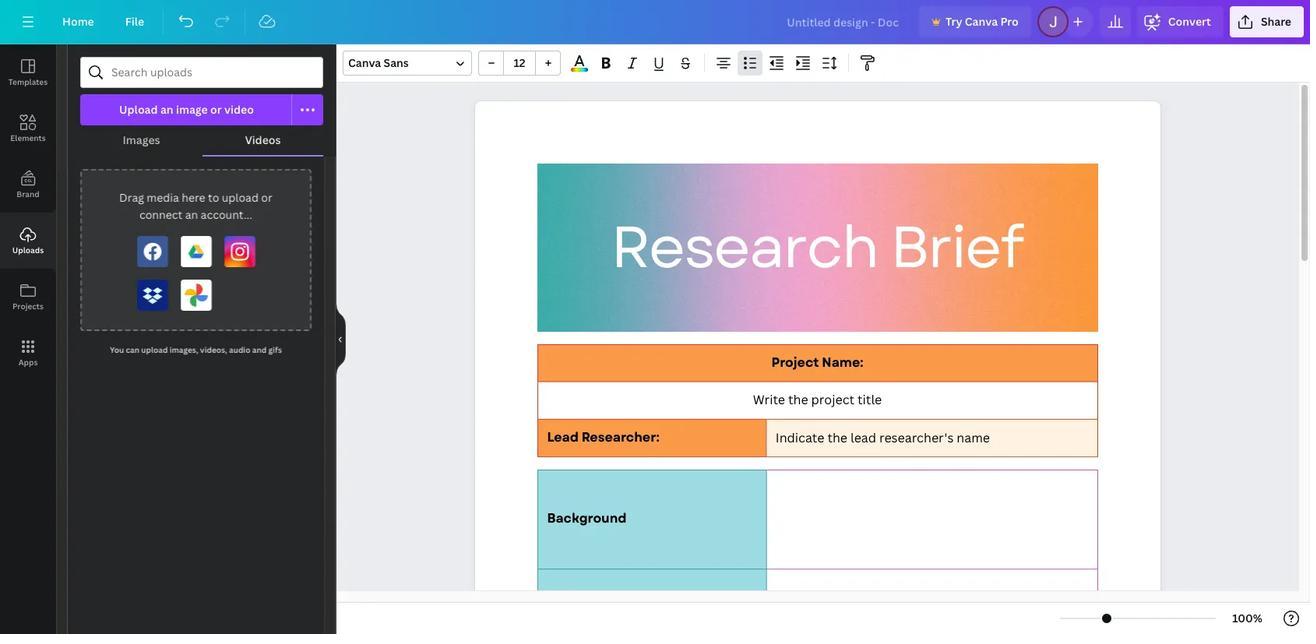 Task type: describe. For each thing, give the bounding box(es) containing it.
uploads button
[[0, 213, 56, 269]]

projects button
[[0, 269, 56, 325]]

connect
[[139, 207, 183, 222]]

100% button
[[1222, 606, 1273, 631]]

you
[[110, 344, 124, 355]]

try
[[946, 14, 963, 29]]

audio
[[229, 344, 250, 355]]

to
[[208, 190, 219, 205]]

images,
[[170, 344, 198, 355]]

uploads
[[12, 245, 44, 256]]

brand
[[17, 189, 40, 199]]

projects
[[12, 301, 44, 312]]

images button
[[80, 125, 203, 155]]

video
[[224, 102, 254, 117]]

side panel tab list
[[0, 44, 56, 381]]

brief
[[890, 206, 1023, 290]]

apps
[[18, 357, 38, 368]]

sans
[[384, 55, 409, 70]]

upload an image or video
[[119, 102, 254, 117]]

videos button
[[203, 125, 323, 155]]

an inside drag media here to upload or connect an account...
[[185, 207, 198, 222]]

elements
[[10, 132, 46, 143]]

or inside button
[[210, 102, 222, 117]]

pro
[[1001, 14, 1019, 29]]

main menu bar
[[0, 0, 1310, 44]]

can
[[126, 344, 139, 355]]

home
[[62, 14, 94, 29]]

try canva pro button
[[919, 6, 1031, 37]]

hide image
[[336, 302, 346, 377]]

share button
[[1230, 6, 1304, 37]]

and
[[252, 344, 267, 355]]



Task type: locate. For each thing, give the bounding box(es) containing it.
0 horizontal spatial upload
[[141, 344, 168, 355]]

0 horizontal spatial an
[[160, 102, 173, 117]]

gifs
[[268, 344, 282, 355]]

1 vertical spatial canva
[[348, 55, 381, 70]]

or inside drag media here to upload or connect an account...
[[261, 190, 273, 205]]

canva
[[965, 14, 998, 29], [348, 55, 381, 70]]

convert
[[1168, 14, 1211, 29]]

share
[[1261, 14, 1292, 29]]

an inside button
[[160, 102, 173, 117]]

canva left sans
[[348, 55, 381, 70]]

here
[[182, 190, 205, 205]]

research
[[611, 206, 878, 290]]

brand button
[[0, 157, 56, 213]]

0 vertical spatial or
[[210, 102, 222, 117]]

upload inside drag media here to upload or connect an account...
[[222, 190, 259, 205]]

convert button
[[1137, 6, 1224, 37]]

0 horizontal spatial or
[[210, 102, 222, 117]]

or right to
[[261, 190, 273, 205]]

0 vertical spatial canva
[[965, 14, 998, 29]]

upload
[[222, 190, 259, 205], [141, 344, 168, 355]]

1 vertical spatial an
[[185, 207, 198, 222]]

1 horizontal spatial or
[[261, 190, 273, 205]]

apps button
[[0, 325, 56, 381]]

– – number field
[[509, 55, 531, 70]]

1 vertical spatial upload
[[141, 344, 168, 355]]

canva inside popup button
[[348, 55, 381, 70]]

try canva pro
[[946, 14, 1019, 29]]

canva right try
[[965, 14, 998, 29]]

elements button
[[0, 101, 56, 157]]

100%
[[1233, 611, 1263, 626]]

drag
[[119, 190, 144, 205]]

home link
[[50, 6, 107, 37]]

Research Brief text field
[[475, 101, 1160, 634]]

0 vertical spatial an
[[160, 102, 173, 117]]

images
[[123, 132, 160, 147]]

file
[[125, 14, 144, 29]]

0 horizontal spatial canva
[[348, 55, 381, 70]]

file button
[[113, 6, 157, 37]]

upload an image or video button
[[80, 94, 292, 125]]

1 horizontal spatial upload
[[222, 190, 259, 205]]

you can upload images, videos, audio and gifs
[[110, 344, 282, 355]]

canva sans
[[348, 55, 409, 70]]

account...
[[201, 207, 252, 222]]

Search uploads search field
[[111, 58, 313, 87]]

or
[[210, 102, 222, 117], [261, 190, 273, 205]]

upload
[[119, 102, 158, 117]]

1 horizontal spatial an
[[185, 207, 198, 222]]

0 vertical spatial upload
[[222, 190, 259, 205]]

an
[[160, 102, 173, 117], [185, 207, 198, 222]]

1 vertical spatial or
[[261, 190, 273, 205]]

upload up 'account...'
[[222, 190, 259, 205]]

templates
[[8, 76, 48, 87]]

group
[[478, 51, 561, 76]]

1 horizontal spatial canva
[[965, 14, 998, 29]]

templates button
[[0, 44, 56, 101]]

Design title text field
[[775, 6, 913, 37]]

canva sans button
[[343, 51, 472, 76]]

image
[[176, 102, 208, 117]]

videos
[[245, 132, 281, 147]]

media
[[147, 190, 179, 205]]

videos,
[[200, 344, 227, 355]]

drag media here to upload or connect an account...
[[119, 190, 273, 222]]

an left image
[[160, 102, 173, 117]]

canva inside button
[[965, 14, 998, 29]]

color range image
[[571, 68, 588, 72]]

research brief
[[611, 206, 1023, 290]]

or left video
[[210, 102, 222, 117]]

an down here
[[185, 207, 198, 222]]

upload right can
[[141, 344, 168, 355]]



Task type: vqa. For each thing, say whether or not it's contained in the screenshot.
broken in the The maximum PDF file size is 100 MB. You can import PDF files with up to 300 pages. We don't have support (yet) for soft masks, shading, tiled patterns, JPEG 2000 or JBIG images, and color filters. If your PDF has both text and images, we will break them up for editing purposes. If your PDF is a scan of documents or designs, it can only be processed as a flat or merged image. Its text or design elements can't be broken up for editing. For general media upload format guidelines, see Upload format requirements .
no



